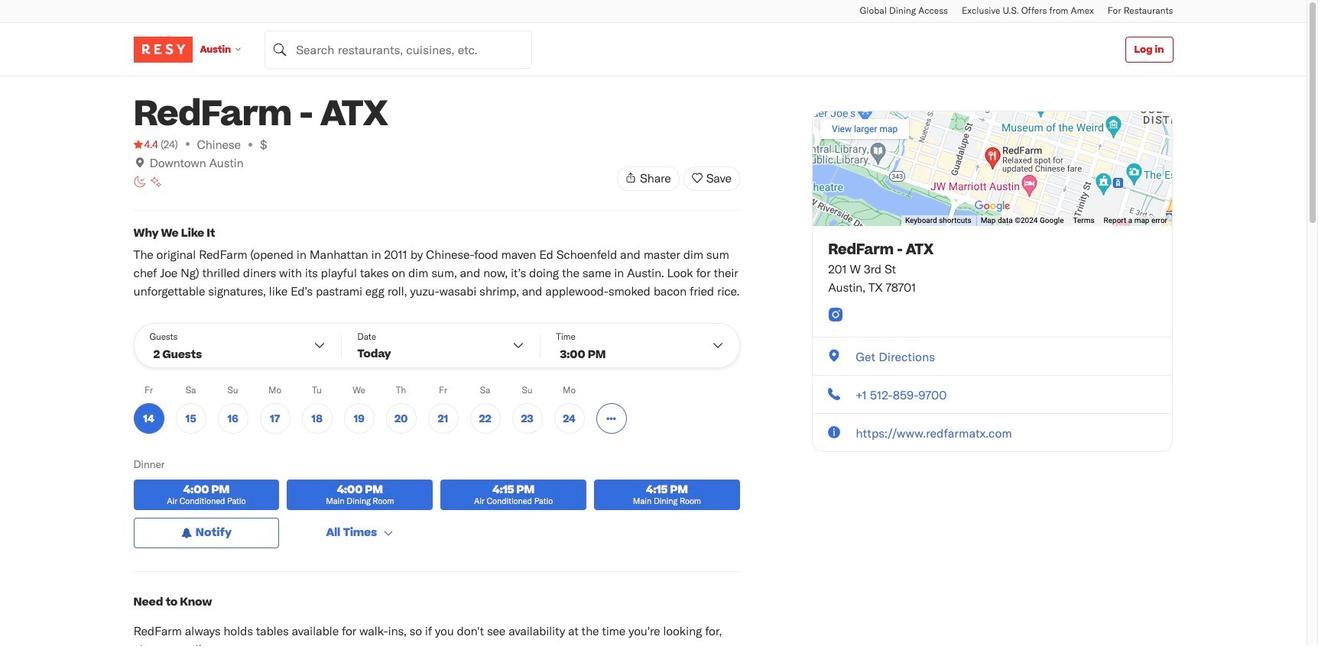 Task type: locate. For each thing, give the bounding box(es) containing it.
Search restaurants, cuisines, etc. text field
[[265, 30, 532, 68]]

None field
[[265, 30, 532, 68]]



Task type: describe. For each thing, give the bounding box(es) containing it.
4.4 out of 5 stars image
[[133, 137, 158, 152]]



Task type: vqa. For each thing, say whether or not it's contained in the screenshot.
2.5 out of 5 stars icon
no



